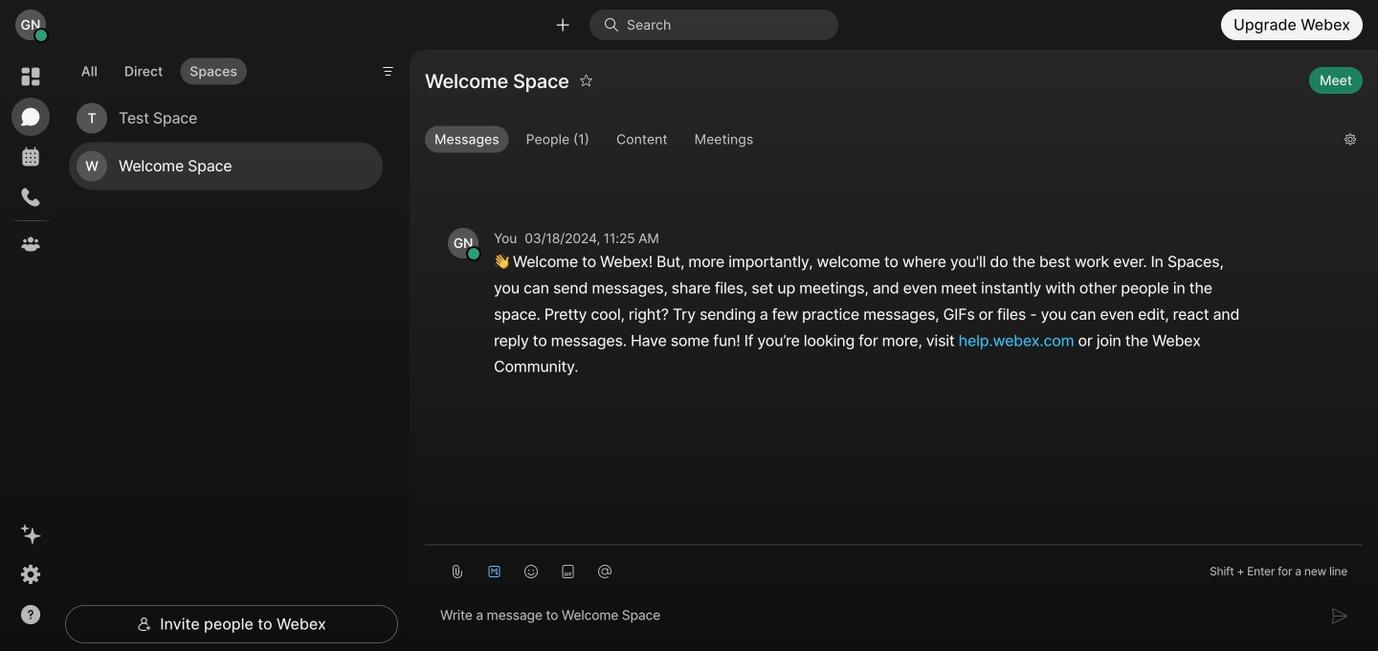 Task type: describe. For each thing, give the bounding box(es) containing it.
message composer toolbar element
[[425, 545, 1363, 590]]

welcome space list item
[[69, 142, 383, 190]]



Task type: vqa. For each thing, say whether or not it's contained in the screenshot.
Webex Tab List
yes



Task type: locate. For each thing, give the bounding box(es) containing it.
navigation
[[0, 50, 61, 651]]

webex tab list
[[11, 57, 50, 263]]

tab list
[[67, 46, 252, 90]]

group
[[425, 126, 1330, 157]]

test space list item
[[69, 94, 383, 142]]



